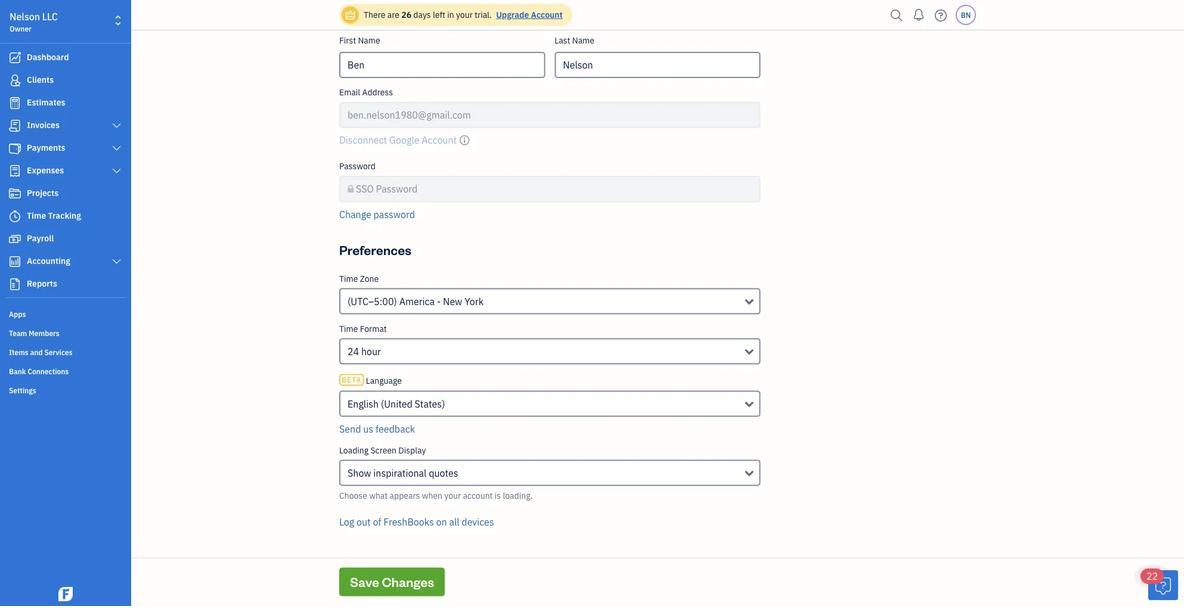 Task type: vqa. For each thing, say whether or not it's contained in the screenshot.
'Pro Tip: Keep track of your team member by adding additional details like Job Title, Address, and Phone Number. Add Details'
no



Task type: locate. For each thing, give the bounding box(es) containing it.
search image
[[888, 6, 907, 24]]

password up password
[[376, 183, 418, 196]]

1 vertical spatial your
[[445, 491, 461, 502]]

change password
[[339, 208, 415, 221]]

1 name from the left
[[358, 35, 380, 46]]

info image
[[459, 133, 470, 148]]

team members link
[[3, 324, 128, 342]]

chevron large down image inside payments link
[[111, 144, 122, 153]]

time tracking link
[[3, 206, 128, 227]]

are
[[388, 9, 400, 20]]

zone
[[360, 273, 379, 285]]

freshbooks
[[384, 516, 434, 529]]

what
[[369, 491, 388, 502]]

2 vertical spatial chevron large down image
[[111, 257, 122, 267]]

clients
[[27, 74, 54, 85]]

clients link
[[3, 70, 128, 91]]

services
[[44, 348, 73, 357]]

on
[[436, 516, 447, 529]]

time tracking
[[27, 210, 81, 221]]

last
[[555, 35, 570, 46]]

address
[[362, 87, 393, 98]]

left
[[433, 9, 445, 20]]

1 horizontal spatial name
[[572, 35, 595, 46]]

password up lock icon
[[339, 161, 376, 172]]

is
[[495, 491, 501, 502]]

there
[[364, 9, 386, 20]]

time left zone
[[339, 273, 358, 285]]

in
[[447, 9, 454, 20]]

bank
[[9, 367, 26, 376]]

first name
[[339, 35, 380, 46]]

time for (utc–5:00)
[[339, 273, 358, 285]]

payment image
[[8, 143, 22, 154]]

time up '24'
[[339, 324, 358, 335]]

projects
[[27, 188, 59, 199]]

time
[[27, 210, 46, 221], [339, 273, 358, 285], [339, 324, 358, 335]]

send us feedback
[[339, 423, 415, 436]]

last name
[[555, 35, 595, 46]]

appears
[[390, 491, 420, 502]]

dashboard image
[[8, 52, 22, 64]]

your right when at the bottom left of the page
[[445, 491, 461, 502]]

chevron large down image for accounting
[[111, 257, 122, 267]]

your inside preferences element
[[445, 491, 461, 502]]

settings link
[[3, 381, 128, 399]]

expenses
[[27, 165, 64, 176]]

show inspirational quotes
[[348, 467, 458, 480]]

0 vertical spatial chevron large down image
[[111, 121, 122, 131]]

payroll link
[[3, 228, 128, 250]]

Time Zone field
[[339, 289, 761, 315]]

password
[[339, 161, 376, 172], [376, 183, 418, 196]]

(utc–5:00)
[[348, 296, 397, 308]]

email
[[339, 87, 360, 98]]

chart image
[[8, 256, 22, 268]]

change password button
[[339, 208, 415, 222]]

chevron large down image
[[111, 121, 122, 131], [111, 144, 122, 153], [111, 257, 122, 267]]

send us feedback link
[[339, 423, 415, 436]]

feedback
[[376, 423, 415, 436]]

english
[[348, 398, 379, 411]]

when
[[422, 491, 443, 502]]

client image
[[8, 75, 22, 86]]

1 vertical spatial password
[[376, 183, 418, 196]]

dashboard link
[[3, 47, 128, 69]]

invoices
[[27, 120, 60, 131]]

payments link
[[3, 138, 128, 159]]

26
[[402, 9, 412, 20]]

0 vertical spatial time
[[27, 210, 46, 221]]

0 horizontal spatial name
[[358, 35, 380, 46]]

1 vertical spatial time
[[339, 273, 358, 285]]

name right last
[[572, 35, 595, 46]]

nelson llc owner
[[10, 10, 58, 33]]

beta language
[[342, 375, 402, 387]]

1 chevron large down image from the top
[[111, 121, 122, 131]]

name
[[358, 35, 380, 46], [572, 35, 595, 46]]

upgrade
[[496, 9, 529, 20]]

First Name text field
[[339, 52, 545, 78]]

screen
[[371, 445, 397, 456]]

upload
[[339, 10, 370, 23]]

york
[[465, 296, 484, 308]]

Email Address email field
[[339, 102, 761, 129]]

first
[[339, 35, 356, 46]]

2 chevron large down image from the top
[[111, 144, 122, 153]]

2 vertical spatial time
[[339, 324, 358, 335]]

email address
[[339, 87, 393, 98]]

estimate image
[[8, 97, 22, 109]]

upload photo
[[339, 10, 397, 23]]

sso
[[356, 183, 374, 196]]

0 vertical spatial password
[[339, 161, 376, 172]]

2 name from the left
[[572, 35, 595, 46]]

-
[[437, 296, 441, 308]]

your right in
[[456, 9, 473, 20]]

reports link
[[3, 274, 128, 295]]

name right first
[[358, 35, 380, 46]]

tracking
[[48, 210, 81, 221]]

0 horizontal spatial password
[[339, 161, 376, 172]]

time zone
[[339, 273, 379, 285]]

1 vertical spatial chevron large down image
[[111, 144, 122, 153]]

Loading Screen Display field
[[339, 460, 761, 487]]

change
[[339, 208, 371, 221]]

loading.
[[503, 491, 533, 502]]

account
[[531, 9, 563, 20]]

trial.
[[475, 9, 492, 20]]

preferences
[[339, 242, 412, 259]]

items and services
[[9, 348, 73, 357]]

bank connections
[[9, 367, 69, 376]]

time inside time tracking link
[[27, 210, 46, 221]]

(united
[[381, 398, 413, 411]]

name for last name
[[572, 35, 595, 46]]

loading screen display
[[339, 445, 426, 456]]

states)
[[415, 398, 445, 411]]

team members
[[9, 329, 60, 338]]

3 chevron large down image from the top
[[111, 257, 122, 267]]

log
[[339, 516, 354, 529]]

time right timer image
[[27, 210, 46, 221]]

project image
[[8, 188, 22, 200]]

llc
[[42, 10, 58, 23]]

team
[[9, 329, 27, 338]]

send
[[339, 423, 361, 436]]



Task type: describe. For each thing, give the bounding box(es) containing it.
log out of freshbooks on all devices
[[339, 516, 494, 529]]

bn
[[961, 10, 971, 20]]

devices
[[462, 516, 494, 529]]

resource center badge image
[[1149, 571, 1179, 601]]

settings
[[9, 386, 36, 395]]

there are 26 days left in your trial. upgrade account
[[364, 9, 563, 20]]

expense image
[[8, 165, 22, 177]]

english (united states)
[[348, 398, 445, 411]]

Language field
[[339, 391, 761, 418]]

go to help image
[[932, 6, 951, 24]]

accounting link
[[3, 251, 128, 273]]

0 vertical spatial your
[[456, 9, 473, 20]]

owner
[[10, 24, 32, 33]]

24
[[348, 346, 359, 358]]

members
[[29, 329, 60, 338]]

estimates link
[[3, 92, 128, 114]]

america
[[399, 296, 435, 308]]

22 button
[[1141, 569, 1179, 601]]

chevron large down image for invoices
[[111, 121, 122, 131]]

loading
[[339, 445, 369, 456]]

account profile element
[[335, 0, 766, 231]]

payments
[[27, 142, 65, 153]]

save
[[350, 574, 379, 591]]

24 hour
[[348, 346, 381, 358]]

log out of freshbooks on all devices button
[[339, 515, 494, 530]]

items
[[9, 348, 29, 357]]

main element
[[0, 0, 161, 607]]

timer image
[[8, 211, 22, 222]]

language
[[366, 375, 402, 387]]

apps link
[[3, 305, 128, 323]]

time for 24 hour
[[339, 324, 358, 335]]

password
[[374, 208, 415, 221]]

quotes
[[429, 467, 458, 480]]

account
[[463, 491, 493, 502]]

photo
[[372, 10, 397, 23]]

reports
[[27, 278, 57, 289]]

choose what appears when your account is loading.
[[339, 491, 533, 502]]

invoice image
[[8, 120, 22, 132]]

report image
[[8, 279, 22, 290]]

notifications image
[[910, 3, 929, 27]]

crown image
[[344, 9, 357, 21]]

inspirational
[[374, 467, 427, 480]]

freshbooks image
[[56, 588, 75, 602]]

hour
[[361, 346, 381, 358]]

items and services link
[[3, 343, 128, 361]]

nelson
[[10, 10, 40, 23]]

name for first name
[[358, 35, 380, 46]]

dashboard
[[27, 52, 69, 63]]

of
[[373, 516, 381, 529]]

display
[[399, 445, 426, 456]]

preferences element
[[335, 273, 766, 544]]

all
[[449, 516, 460, 529]]

sso password
[[356, 183, 418, 196]]

changes
[[382, 574, 434, 591]]

us
[[363, 423, 373, 436]]

upgrade account link
[[494, 9, 563, 20]]

Time Format field
[[339, 339, 761, 365]]

bank connections link
[[3, 362, 128, 380]]

1 horizontal spatial password
[[376, 183, 418, 196]]

show
[[348, 467, 371, 480]]

and
[[30, 348, 43, 357]]

22
[[1147, 571, 1158, 583]]

projects link
[[3, 183, 128, 205]]

accounting
[[27, 256, 70, 267]]

save changes button
[[339, 568, 445, 597]]

estimates
[[27, 97, 65, 108]]

Last Name text field
[[555, 52, 761, 78]]

bn button
[[956, 5, 976, 25]]

payroll
[[27, 233, 54, 244]]

invoices link
[[3, 115, 128, 137]]

lock image
[[348, 182, 354, 197]]

new
[[443, 296, 462, 308]]

choose
[[339, 491, 367, 502]]

time format
[[339, 324, 387, 335]]

(utc–5:00) america - new york
[[348, 296, 484, 308]]

chevron large down image
[[111, 166, 122, 176]]

expenses link
[[3, 160, 128, 182]]

money image
[[8, 233, 22, 245]]

save changes
[[350, 574, 434, 591]]

chevron large down image for payments
[[111, 144, 122, 153]]



